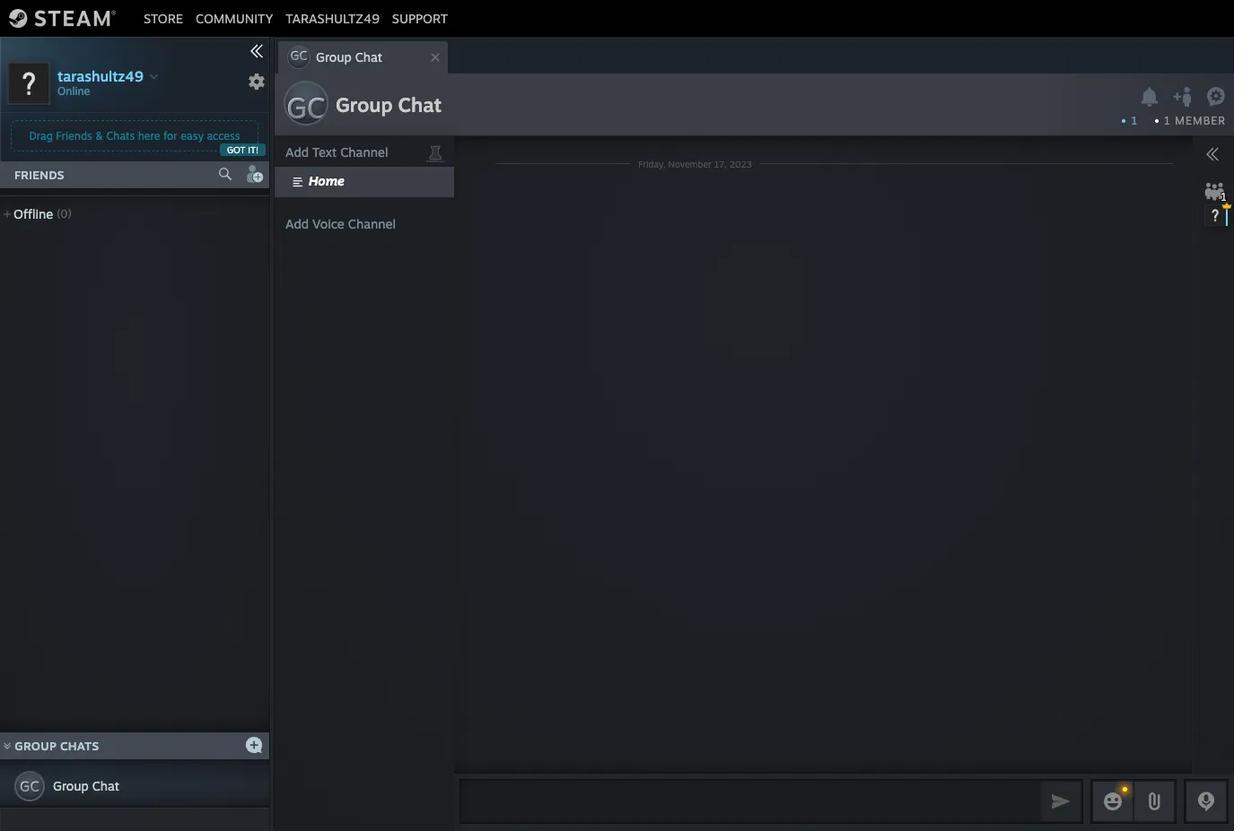 Task type: locate. For each thing, give the bounding box(es) containing it.
chat down close this tab image
[[398, 92, 442, 117]]

create a group chat image
[[245, 736, 263, 754]]

1 1 from the left
[[1131, 114, 1137, 127]]

add
[[285, 144, 309, 160], [285, 216, 309, 232]]

here
[[138, 129, 160, 143]]

None text field
[[459, 780, 1037, 825]]

1 vertical spatial channel
[[348, 216, 396, 232]]

sorting alphabetically image
[[241, 202, 262, 223]]

support link
[[386, 10, 454, 26]]

0 horizontal spatial chat
[[92, 779, 119, 794]]

2 add from the top
[[285, 216, 309, 232]]

friends down drag
[[14, 168, 64, 182]]

0 horizontal spatial 1
[[1131, 114, 1137, 127]]

0 vertical spatial channel
[[340, 144, 388, 160]]

1 for 1 member
[[1164, 114, 1171, 127]]

1 horizontal spatial group chat
[[336, 92, 442, 117]]

group chat
[[336, 92, 442, 117], [53, 779, 119, 794]]

add for add voice channel
[[285, 216, 309, 232]]

1 vertical spatial add
[[285, 216, 309, 232]]

chats inside drag friends & chats here for easy access got it!
[[106, 129, 135, 143]]

gc down tarashultz49 "link"
[[290, 48, 307, 63]]

1 horizontal spatial chats
[[106, 129, 135, 143]]

1 horizontal spatial tarashultz49
[[286, 10, 379, 26]]

drag friends & chats here for easy access got it!
[[29, 129, 258, 155]]

1 left member
[[1164, 114, 1171, 127]]

1 vertical spatial gc
[[286, 90, 326, 126]]

group chat down close this tab image
[[336, 92, 442, 117]]

tarashultz49 up &
[[57, 67, 144, 85]]

group chat down group chats
[[53, 779, 119, 794]]

0 vertical spatial gc
[[290, 48, 307, 63]]

store link
[[137, 10, 189, 26]]

got
[[227, 144, 245, 155]]

2 horizontal spatial chat
[[398, 92, 442, 117]]

for
[[163, 129, 178, 143]]

friday, november 17, 2023
[[638, 158, 752, 169]]

channel right text
[[340, 144, 388, 160]]

send special image
[[1143, 792, 1165, 813]]

friday,
[[638, 158, 666, 169]]

0 vertical spatial tarashultz49
[[286, 10, 379, 26]]

tarashultz49 up gc group chat
[[286, 10, 379, 26]]

create new text channel image
[[285, 142, 303, 160]]

0 vertical spatial group chat
[[336, 92, 442, 117]]

(
[[57, 207, 61, 221]]

add voice channel
[[285, 216, 396, 232]]

gc up create new text channel icon
[[286, 90, 326, 126]]

manage friends list settings image
[[248, 73, 266, 91]]

chats right &
[[106, 129, 135, 143]]

0 vertical spatial chats
[[106, 129, 135, 143]]

0 horizontal spatial group chat
[[53, 779, 119, 794]]

chat down tarashultz49 "link"
[[355, 49, 382, 65]]

community link
[[189, 10, 279, 26]]

2 vertical spatial gc
[[20, 778, 39, 796]]

offline ( 0 )
[[13, 206, 72, 222]]

gc group chat
[[290, 48, 382, 65]]

1 vertical spatial tarashultz49
[[57, 67, 144, 85]]

chats right collapse chats list image
[[60, 740, 99, 754]]

manage group chat settings image
[[1206, 87, 1229, 110]]

1 horizontal spatial chat
[[355, 49, 382, 65]]

chat
[[355, 49, 382, 65], [398, 92, 442, 117], [92, 779, 119, 794]]

1
[[1131, 114, 1137, 127], [1164, 114, 1171, 127]]

tarashultz49
[[286, 10, 379, 26], [57, 67, 144, 85]]

0 horizontal spatial tarashultz49
[[57, 67, 144, 85]]

tarashultz49 link
[[279, 10, 386, 26]]

add a friend image
[[244, 164, 264, 184]]

friends left &
[[56, 129, 92, 143]]

)
[[68, 207, 72, 221]]

gc
[[290, 48, 307, 63], [286, 90, 326, 126], [20, 778, 39, 796]]

easy
[[181, 129, 204, 143]]

invite a friend to this group chat image
[[1172, 85, 1195, 108]]

1 vertical spatial group chat
[[53, 779, 119, 794]]

store
[[144, 10, 183, 26]]

it!
[[248, 144, 258, 155]]

&
[[95, 129, 103, 143]]

offline
[[13, 206, 53, 222]]

friends
[[56, 129, 92, 143], [14, 168, 64, 182]]

group
[[316, 49, 352, 65], [336, 92, 393, 117], [15, 740, 57, 754], [53, 779, 89, 794]]

add left voice
[[285, 216, 309, 232]]

2 1 from the left
[[1164, 114, 1171, 127]]

0 vertical spatial add
[[285, 144, 309, 160]]

0 vertical spatial friends
[[56, 129, 92, 143]]

chat down group chats
[[92, 779, 119, 794]]

1 left 1 member on the top right
[[1131, 114, 1137, 127]]

search my friends list image
[[217, 166, 233, 182]]

1 horizontal spatial 1
[[1164, 114, 1171, 127]]

1 vertical spatial chats
[[60, 740, 99, 754]]

1 add from the top
[[285, 144, 309, 160]]

0 vertical spatial chat
[[355, 49, 382, 65]]

add left text
[[285, 144, 309, 160]]

0 horizontal spatial chats
[[60, 740, 99, 754]]

channel
[[340, 144, 388, 160], [348, 216, 396, 232]]

2 vertical spatial chat
[[92, 779, 119, 794]]

group chats
[[15, 740, 99, 754]]

channel right voice
[[348, 216, 396, 232]]

gc down collapse chats list image
[[20, 778, 39, 796]]

chats
[[106, 129, 135, 143], [60, 740, 99, 754]]

17,
[[714, 158, 727, 169]]



Task type: describe. For each thing, give the bounding box(es) containing it.
1 vertical spatial chat
[[398, 92, 442, 117]]

friends inside drag friends & chats here for easy access got it!
[[56, 129, 92, 143]]

november
[[668, 158, 712, 169]]

unpin channel list image
[[424, 140, 447, 163]]

add for add text channel
[[285, 144, 309, 160]]

create new voice channel image
[[285, 214, 303, 232]]

home
[[309, 173, 344, 188]]

2023
[[729, 158, 752, 169]]

channel for add text channel
[[340, 144, 388, 160]]

add text channel
[[285, 144, 388, 160]]

submit image
[[1049, 790, 1072, 814]]

channel for add voice channel
[[348, 216, 396, 232]]

access
[[207, 129, 240, 143]]

manage notification settings image
[[1138, 87, 1161, 107]]

drag
[[29, 129, 53, 143]]

gc inside gc group chat
[[290, 48, 307, 63]]

1 for 1
[[1131, 114, 1137, 127]]

collapse chats list image
[[0, 743, 21, 750]]

text
[[312, 144, 337, 160]]

member
[[1175, 114, 1226, 127]]

support
[[392, 10, 448, 26]]

chat inside gc group chat
[[355, 49, 382, 65]]

close this tab image
[[426, 52, 444, 63]]

voice
[[312, 216, 344, 232]]

0
[[61, 207, 68, 221]]

group inside gc group chat
[[316, 49, 352, 65]]

online
[[57, 84, 90, 97]]

expand member list image
[[1205, 147, 1220, 162]]

1 vertical spatial friends
[[14, 168, 64, 182]]

1 member
[[1164, 114, 1226, 127]]

community
[[196, 10, 273, 26]]



Task type: vqa. For each thing, say whether or not it's contained in the screenshot.
leftmost 'Animated'
no



